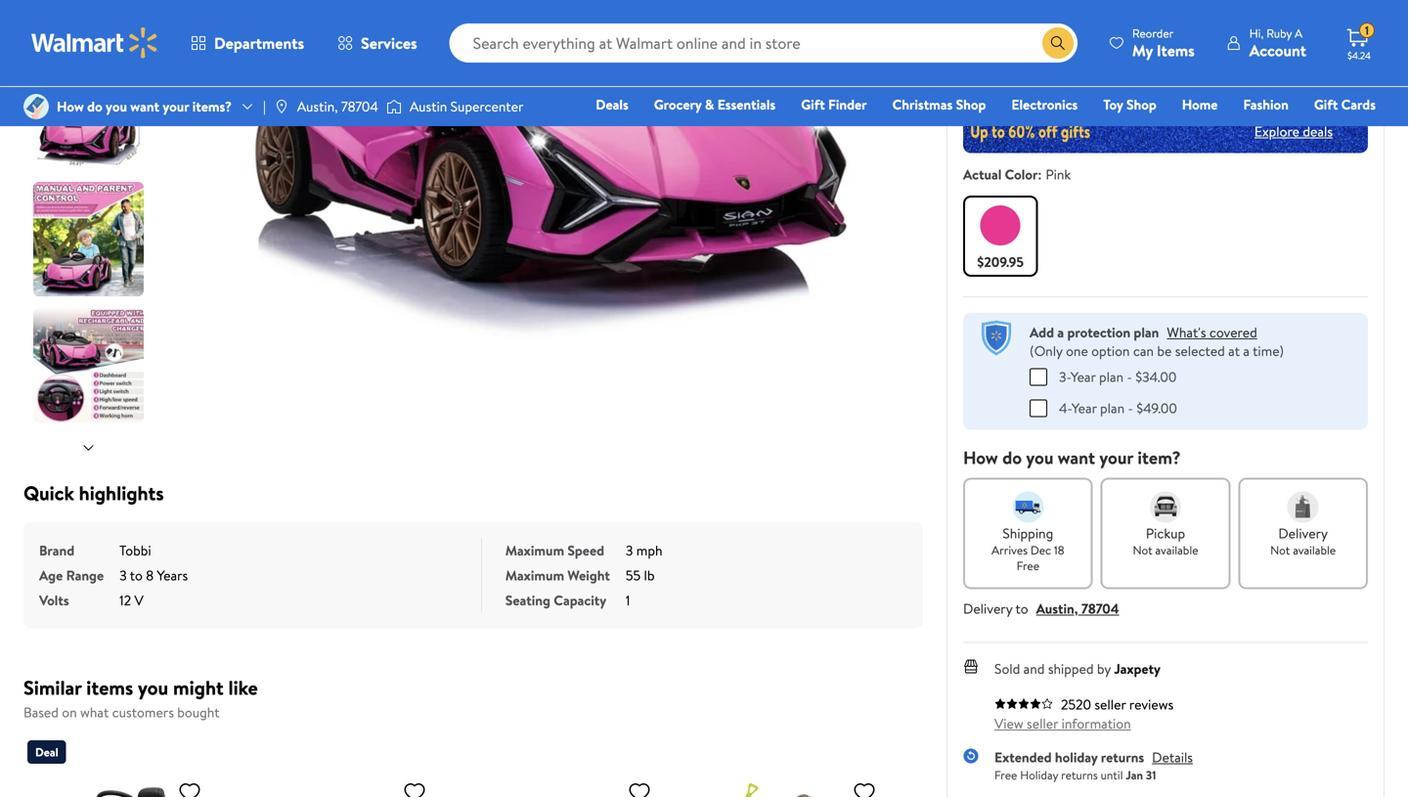 Task type: vqa. For each thing, say whether or not it's contained in the screenshot.
Hi,
yes



Task type: locate. For each thing, give the bounding box(es) containing it.
not down intent image for delivery
[[1271, 542, 1290, 558]]

explore
[[1255, 122, 1300, 141]]

3 inside 3 mph maximum weight
[[626, 541, 633, 560]]

available down intent image for delivery
[[1293, 542, 1336, 558]]

 image right "|"
[[274, 99, 289, 114]]

78704 down services popup button
[[341, 97, 378, 116]]

3 up 12
[[119, 566, 127, 585]]

0 horizontal spatial how
[[57, 97, 84, 116]]

0 horizontal spatial do
[[87, 97, 102, 116]]

austin, right "|"
[[297, 97, 338, 116]]

austin, down 18
[[1036, 599, 1078, 618]]

free for extended
[[995, 767, 1018, 783]]

Search search field
[[450, 23, 1078, 63]]

1 horizontal spatial you
[[138, 674, 168, 701]]

to inside button
[[1262, 42, 1277, 64]]

items
[[86, 674, 133, 701]]

 image down walmart image
[[23, 94, 49, 119]]

details
[[1152, 748, 1193, 767]]

gift up deals
[[1314, 95, 1338, 114]]

shop right christmas
[[956, 95, 986, 114]]

plan down option in the right top of the page
[[1099, 367, 1124, 386]]

like
[[228, 674, 258, 701]]

buy now
[[1034, 42, 1091, 64]]

delivery down intent image for delivery
[[1279, 524, 1328, 543]]

12v lamborghini sian licensed kids ride on car with remote control, pink car for girls toddlers - image 5 of 11 image
[[33, 308, 148, 423]]

not inside pickup not available
[[1133, 542, 1153, 558]]

do down walmart image
[[87, 97, 102, 116]]

jaxpety
[[1115, 659, 1161, 678]]

you down 4-year plan - $49.00 checkbox
[[1026, 446, 1054, 470]]

0 horizontal spatial available
[[1156, 542, 1199, 558]]

0 vertical spatial you
[[106, 97, 127, 116]]

shop
[[956, 95, 986, 114], [1127, 95, 1157, 114]]

deals link
[[587, 94, 637, 115]]

hi,
[[1250, 25, 1264, 42]]

1 horizontal spatial shop
[[1127, 95, 1157, 114]]

0 horizontal spatial a
[[1058, 323, 1064, 342]]

 image left austin
[[386, 97, 402, 116]]

12v lamborghini sian licensed kids ride on car with remote control, pink car for girls toddlers - image 4 of 11 image
[[33, 182, 148, 296]]

to inside "3 to 8 years volts"
[[130, 566, 143, 585]]

4-year plan - $49.00
[[1059, 399, 1177, 418]]

gift for cards
[[1314, 95, 1338, 114]]

1 vertical spatial 3
[[119, 566, 127, 585]]

gift finder
[[801, 95, 867, 114]]

a right at
[[1244, 341, 1250, 360]]

your for item?
[[1100, 446, 1134, 470]]

2 gift from the left
[[1314, 95, 1338, 114]]

1 vertical spatial austin,
[[1036, 599, 1078, 618]]

free left holiday
[[995, 767, 1018, 783]]

1 vertical spatial free
[[995, 767, 1018, 783]]

want
[[130, 97, 159, 116], [1058, 446, 1095, 470]]

to left "8"
[[130, 566, 143, 585]]

how up arrives
[[963, 446, 998, 470]]

0 vertical spatial austin,
[[297, 97, 338, 116]]

what's
[[1167, 323, 1207, 342]]

add
[[1230, 42, 1258, 64], [1030, 323, 1054, 342]]

delivery for not
[[1279, 524, 1328, 543]]

product group
[[27, 733, 209, 797]]

0 horizontal spatial your
[[163, 97, 189, 116]]

ruby
[[1267, 25, 1292, 42]]

2 maximum from the top
[[505, 566, 564, 585]]

1 vertical spatial add
[[1030, 323, 1054, 342]]

(only
[[1030, 341, 1063, 360]]

services button
[[321, 20, 434, 67]]

year down one on the top right of page
[[1071, 367, 1096, 386]]

0 vertical spatial free
[[1017, 558, 1040, 574]]

2 shop from the left
[[1127, 95, 1157, 114]]

12v lamborghini sian licensed kids ride on car with remote control, pink car for girls toddlers - image 2 of 11 image
[[33, 0, 148, 44]]

actual
[[963, 165, 1002, 184]]

78704 up by
[[1082, 599, 1119, 618]]

home
[[1182, 95, 1218, 114]]

1 vertical spatial how
[[963, 446, 998, 470]]

1 horizontal spatial 78704
[[1082, 599, 1119, 618]]

1 horizontal spatial do
[[1003, 446, 1022, 470]]

pickup not available
[[1133, 524, 1199, 558]]

1
[[1365, 22, 1369, 39], [626, 591, 630, 610]]

customers
[[112, 703, 174, 722]]

1 vertical spatial plan
[[1099, 367, 1124, 386]]

0 horizontal spatial austin,
[[297, 97, 338, 116]]

you inside similar items you might like based on what customers bought
[[138, 674, 168, 701]]

available for delivery
[[1293, 542, 1336, 558]]

intent image for delivery image
[[1288, 491, 1319, 523]]

2 not from the left
[[1271, 542, 1290, 558]]

not inside delivery not available
[[1271, 542, 1290, 558]]

add inside button
[[1230, 42, 1258, 64]]

free inside extended holiday returns details free holiday returns until jan 31
[[995, 767, 1018, 783]]

1 vertical spatial year
[[1072, 399, 1097, 418]]

2 horizontal spatial  image
[[386, 97, 402, 116]]

3.9794 stars out of 5, based on 2520 seller reviews element
[[995, 698, 1053, 710]]

what
[[80, 703, 109, 722]]

0 vertical spatial maximum
[[505, 541, 564, 560]]

- for $49.00
[[1128, 399, 1134, 418]]

not down "intent image for pickup"
[[1133, 542, 1153, 558]]

gift for finder
[[801, 95, 825, 114]]

do
[[87, 97, 102, 116], [1003, 446, 1022, 470]]

might
[[173, 674, 224, 701]]

add for add a protection plan what's covered (only one option can be selected at a time)
[[1030, 323, 1054, 342]]

3 left the mph
[[626, 541, 633, 560]]

1 horizontal spatial  image
[[274, 99, 289, 114]]

extended
[[995, 748, 1052, 767]]

1 horizontal spatial returns
[[1101, 748, 1145, 767]]

delivery not available
[[1271, 524, 1336, 558]]

to down ruby
[[1262, 42, 1277, 64]]

1 horizontal spatial austin,
[[1036, 599, 1078, 618]]

3
[[626, 541, 633, 560], [119, 566, 127, 585]]

1 horizontal spatial want
[[1058, 446, 1095, 470]]

maximum inside 3 mph maximum weight
[[505, 566, 564, 585]]

0 vertical spatial want
[[130, 97, 159, 116]]

1 horizontal spatial available
[[1293, 542, 1336, 558]]

12v lamborghini sian licensed kids ride on car with remote control, pink car for girls toddlers image
[[225, 0, 851, 380]]

want for items?
[[130, 97, 159, 116]]

jan
[[1126, 767, 1143, 783]]

buy
[[1034, 42, 1059, 64]]

available inside pickup not available
[[1156, 542, 1199, 558]]

2 vertical spatial to
[[1016, 599, 1029, 618]]

v
[[134, 591, 144, 610]]

plan for $34.00
[[1099, 367, 1124, 386]]

1 horizontal spatial add
[[1230, 42, 1258, 64]]

1 available from the left
[[1156, 542, 1199, 558]]

0 vertical spatial 3
[[626, 541, 633, 560]]

returns
[[1101, 748, 1145, 767], [1061, 767, 1098, 783]]

shop for christmas shop
[[956, 95, 986, 114]]

1 horizontal spatial to
[[1016, 599, 1029, 618]]

item?
[[1138, 446, 1181, 470]]

1 vertical spatial 1
[[626, 591, 630, 610]]

free for shipping
[[1017, 558, 1040, 574]]

want down 4- on the right
[[1058, 446, 1095, 470]]

reorder
[[1132, 25, 1174, 42]]

&
[[705, 95, 714, 114]]

your left "item?"
[[1100, 446, 1134, 470]]

walmart image
[[31, 27, 158, 59]]

0 horizontal spatial delivery
[[963, 599, 1013, 618]]

to
[[1262, 42, 1277, 64], [130, 566, 143, 585], [1016, 599, 1029, 618]]

to for delivery
[[1016, 599, 1029, 618]]

3-Year plan - $34.00 checkbox
[[1030, 368, 1048, 386]]

0 vertical spatial do
[[87, 97, 102, 116]]

arrives
[[992, 542, 1028, 558]]

2 available from the left
[[1293, 542, 1336, 558]]

maximum
[[505, 541, 564, 560], [505, 566, 564, 585]]

want left items? at the left top of the page
[[130, 97, 159, 116]]

gift inside gift cards registry
[[1314, 95, 1338, 114]]

0 vertical spatial add
[[1230, 42, 1258, 64]]

0 horizontal spatial add
[[1030, 323, 1054, 342]]

2 vertical spatial you
[[138, 674, 168, 701]]

3 mph maximum weight
[[505, 541, 663, 585]]

a left one on the top right of page
[[1058, 323, 1064, 342]]

1 down 55
[[626, 591, 630, 610]]

selected
[[1175, 341, 1225, 360]]

you for similar items you might like based on what customers bought
[[138, 674, 168, 701]]

delivery
[[1279, 524, 1328, 543], [963, 599, 1013, 618]]

services
[[361, 32, 417, 54]]

1 shop from the left
[[956, 95, 986, 114]]

not
[[1133, 542, 1153, 558], [1271, 542, 1290, 558]]

0 horizontal spatial  image
[[23, 94, 49, 119]]

year right 4-year plan - $49.00 checkbox
[[1072, 399, 1097, 418]]

toy shop link
[[1095, 94, 1166, 115]]

1 vertical spatial to
[[130, 566, 143, 585]]

covered
[[1210, 323, 1258, 342]]

add left one on the top right of page
[[1030, 323, 1054, 342]]

1 horizontal spatial not
[[1271, 542, 1290, 558]]

do up the intent image for shipping
[[1003, 446, 1022, 470]]

tobbi
[[119, 541, 151, 560]]

you up customers
[[138, 674, 168, 701]]

add down hi,
[[1230, 42, 1258, 64]]

1 horizontal spatial gift
[[1314, 95, 1338, 114]]

0 vertical spatial year
[[1071, 367, 1096, 386]]

0 horizontal spatial you
[[106, 97, 127, 116]]

 image for austin, 78704
[[274, 99, 289, 114]]

0 vertical spatial to
[[1262, 42, 1277, 64]]

1 vertical spatial maximum
[[505, 566, 564, 585]]

to left austin, 78704 button
[[1016, 599, 1029, 618]]

how for how do you want your item?
[[963, 446, 998, 470]]

want for item?
[[1058, 446, 1095, 470]]

based
[[23, 703, 59, 722]]

brand
[[39, 541, 74, 560]]

option
[[1092, 341, 1130, 360]]

returns left until
[[1061, 767, 1098, 783]]

0 vertical spatial delivery
[[1279, 524, 1328, 543]]

plan inside add a protection plan what's covered (only one option can be selected at a time)
[[1134, 323, 1159, 342]]

shipped
[[1048, 659, 1094, 678]]

1 not from the left
[[1133, 542, 1153, 558]]

1 vertical spatial delivery
[[963, 599, 1013, 618]]

add for add to cart
[[1230, 42, 1258, 64]]

delivery down arrives
[[963, 599, 1013, 618]]

austin,
[[297, 97, 338, 116], [1036, 599, 1078, 618]]

1 vertical spatial your
[[1100, 446, 1134, 470]]

gift cards link
[[1306, 94, 1385, 115]]

grocery
[[654, 95, 702, 114]]

3 to 8 years volts
[[39, 566, 188, 610]]

1 vertical spatial do
[[1003, 446, 1022, 470]]

your left items? at the left top of the page
[[163, 97, 189, 116]]

 image
[[23, 94, 49, 119], [386, 97, 402, 116], [274, 99, 289, 114]]

seller right 2520
[[1095, 695, 1126, 714]]

0 horizontal spatial gift
[[801, 95, 825, 114]]

available inside delivery not available
[[1293, 542, 1336, 558]]

wpp logo image
[[979, 321, 1014, 356]]

1 horizontal spatial your
[[1100, 446, 1134, 470]]

1 gift from the left
[[801, 95, 825, 114]]

seller down 3.9794 stars out of 5, based on 2520 seller reviews element
[[1027, 714, 1059, 733]]

 image for how do you want your items?
[[23, 94, 49, 119]]

3 inside "3 to 8 years volts"
[[119, 566, 127, 585]]

0 horizontal spatial want
[[130, 97, 159, 116]]

departments
[[214, 32, 304, 54]]

buy now button
[[963, 34, 1162, 73]]

shop right toy on the right top of page
[[1127, 95, 1157, 114]]

add to cart
[[1230, 42, 1308, 64]]

deals
[[1303, 122, 1333, 141]]

1 up '$4.24'
[[1365, 22, 1369, 39]]

2 vertical spatial plan
[[1100, 399, 1125, 418]]

0 horizontal spatial to
[[130, 566, 143, 585]]

free down 'shipping'
[[1017, 558, 1040, 574]]

1 horizontal spatial 1
[[1365, 22, 1369, 39]]

pickup
[[1146, 524, 1186, 543]]

free inside shipping arrives dec 18 free
[[1017, 558, 1040, 574]]

speed
[[568, 541, 604, 560]]

0 vertical spatial plan
[[1134, 323, 1159, 342]]

2 horizontal spatial to
[[1262, 42, 1277, 64]]

0 vertical spatial your
[[163, 97, 189, 116]]

1 horizontal spatial 3
[[626, 541, 633, 560]]

1 horizontal spatial how
[[963, 446, 998, 470]]

account
[[1250, 40, 1307, 61]]

up to sixty percent off deals. shop now. image
[[963, 109, 1368, 153]]

0 horizontal spatial shop
[[956, 95, 986, 114]]

shop for toy shop
[[1127, 95, 1157, 114]]

intent image for pickup image
[[1150, 491, 1182, 523]]

gymax 12v kids ride on car maserati grancabrio licensed w/ remote control& lights pink image
[[252, 772, 434, 797]]

dec
[[1031, 542, 1052, 558]]

delivery inside delivery not available
[[1279, 524, 1328, 543]]

1 horizontal spatial seller
[[1095, 695, 1126, 714]]

- left $49.00
[[1128, 399, 1134, 418]]

not for delivery
[[1271, 542, 1290, 558]]

fashion
[[1244, 95, 1289, 114]]

1 vertical spatial you
[[1026, 446, 1054, 470]]

austin, 78704 button
[[1036, 599, 1119, 618]]

debit
[[1259, 122, 1292, 141]]

deal
[[35, 744, 58, 760]]

1 horizontal spatial delivery
[[1279, 524, 1328, 543]]

0 horizontal spatial not
[[1133, 542, 1153, 558]]

- left $34.00
[[1127, 367, 1132, 386]]

gift cards registry
[[1151, 95, 1376, 141]]

3 for to
[[119, 566, 127, 585]]

cart
[[1280, 42, 1308, 64]]

actual color list
[[960, 192, 1372, 281]]

by
[[1097, 659, 1111, 678]]

reviews
[[1130, 695, 1174, 714]]

protection
[[1068, 323, 1131, 342]]

how down walmart image
[[57, 97, 84, 116]]

1 vertical spatial want
[[1058, 446, 1095, 470]]

you down walmart image
[[106, 97, 127, 116]]

next image image
[[81, 440, 96, 456]]

plan down 3-year plan - $34.00
[[1100, 399, 1125, 418]]

0 vertical spatial -
[[1127, 367, 1132, 386]]

2 horizontal spatial you
[[1026, 446, 1054, 470]]

0 horizontal spatial 1
[[626, 591, 630, 610]]

add inside add a protection plan what's covered (only one option can be selected at a time)
[[1030, 323, 1054, 342]]

$4.24
[[1348, 49, 1371, 62]]

gift
[[801, 95, 825, 114], [1314, 95, 1338, 114]]

4-Year plan - $49.00 checkbox
[[1030, 400, 1048, 417]]

78704
[[341, 97, 378, 116], [1082, 599, 1119, 618]]

1 vertical spatial -
[[1128, 399, 1134, 418]]

gift left finder
[[801, 95, 825, 114]]

0 horizontal spatial 3
[[119, 566, 127, 585]]

31
[[1146, 767, 1157, 783]]

available down "intent image for pickup"
[[1156, 542, 1199, 558]]

0 vertical spatial 78704
[[341, 97, 378, 116]]

0 vertical spatial how
[[57, 97, 84, 116]]

one
[[1066, 341, 1088, 360]]

plan left what's
[[1134, 323, 1159, 342]]

returns left 31
[[1101, 748, 1145, 767]]

0 horizontal spatial seller
[[1027, 714, 1059, 733]]

0 vertical spatial 1
[[1365, 22, 1369, 39]]



Task type: describe. For each thing, give the bounding box(es) containing it.
items?
[[192, 97, 232, 116]]

grocery & essentials
[[654, 95, 776, 114]]

how do you want your item?
[[963, 446, 1181, 470]]

$209.95
[[978, 252, 1024, 271]]

essentials
[[718, 95, 776, 114]]

supercenter
[[451, 97, 524, 116]]

year for 4-
[[1072, 399, 1097, 418]]

to for 3
[[130, 566, 143, 585]]

a
[[1295, 25, 1303, 42]]

$49.00
[[1137, 399, 1177, 418]]

12v kids ride on truck dual motor electric power ride on car with remote, bluetooth,mp3, aux cord, led headlights, rear lights, premium wheels openable door safety lock toy shovel pink image
[[702, 772, 884, 797]]

view seller information
[[995, 714, 1131, 733]]

plan for $49.00
[[1100, 399, 1125, 418]]

year for 3-
[[1071, 367, 1096, 386]]

and
[[1024, 659, 1045, 678]]

12v lamborghini sian licensed kids ride on car with remote control, pink car for girls toddlers - image 3 of 11 image
[[33, 56, 148, 170]]

shipping
[[1003, 524, 1054, 543]]

delivery for to
[[963, 599, 1013, 618]]

intent image for shipping image
[[1013, 491, 1044, 523]]

to for add
[[1262, 42, 1277, 64]]

explore deals link
[[1247, 114, 1341, 148]]

similar items you might like based on what customers bought
[[23, 674, 258, 722]]

one debit link
[[1217, 121, 1301, 142]]

items
[[1157, 40, 1195, 61]]

1 vertical spatial 78704
[[1082, 599, 1119, 618]]

on
[[62, 703, 77, 722]]

austin
[[410, 97, 447, 116]]

departments button
[[174, 20, 321, 67]]

view
[[995, 714, 1024, 733]]

seller for 2520
[[1095, 695, 1126, 714]]

Walmart Site-Wide search field
[[450, 23, 1078, 63]]

:
[[1038, 165, 1042, 184]]

how for how do you want your items?
[[57, 97, 84, 116]]

one debit
[[1226, 122, 1292, 141]]

0 horizontal spatial 78704
[[341, 97, 378, 116]]

18
[[1054, 542, 1065, 558]]

extended holiday returns details free holiday returns until jan 31
[[995, 748, 1193, 783]]

now
[[1063, 42, 1091, 64]]

walmart+
[[1318, 122, 1376, 141]]

christmas shop
[[893, 95, 986, 114]]

deals
[[596, 95, 629, 114]]

add a protection plan what's covered (only one option can be selected at a time)
[[1030, 323, 1284, 360]]

view seller information link
[[995, 714, 1131, 733]]

highlights
[[79, 479, 164, 507]]

add to cart button
[[1170, 34, 1368, 73]]

add to favorites list, tobbi battery powered ride on electric police suv for ages 3 years & up image
[[628, 780, 651, 797]]

sold
[[995, 659, 1020, 678]]

how do you want your items?
[[57, 97, 232, 116]]

- for $34.00
[[1127, 367, 1132, 386]]

add to favorites list, gymax 12v kids ride on car maserati grancabrio licensed w/ remote control& lights pink image
[[403, 780, 426, 797]]

weight
[[568, 566, 610, 585]]

4-
[[1059, 399, 1072, 418]]

at
[[1229, 341, 1240, 360]]

3 for mph
[[626, 541, 633, 560]]

next media item image
[[873, 43, 896, 66]]

home link
[[1173, 94, 1227, 115]]

gift finder link
[[792, 94, 876, 115]]

 image for austin supercenter
[[386, 97, 402, 116]]

12 v
[[119, 591, 144, 610]]

seller for view
[[1027, 714, 1059, 733]]

electronics link
[[1003, 94, 1087, 115]]

toy shop
[[1104, 95, 1157, 114]]

can
[[1133, 341, 1154, 360]]

do for how do you want your items?
[[87, 97, 102, 116]]

funtok licensed chevrolet silverado 12v kids electric powered ride on toy car with remote control & music player, black image
[[27, 772, 209, 797]]

cards
[[1342, 95, 1376, 114]]

fashion link
[[1235, 94, 1298, 115]]

similar
[[23, 674, 82, 701]]

delivery to austin, 78704
[[963, 599, 1119, 618]]

your for items?
[[163, 97, 189, 116]]

holiday
[[1020, 767, 1059, 783]]

lb
[[644, 566, 655, 585]]

tobbi age range
[[39, 541, 151, 585]]

|
[[263, 97, 266, 116]]

registry
[[1151, 122, 1201, 141]]

austin, 78704
[[297, 97, 378, 116]]

christmas
[[893, 95, 953, 114]]

explore deals
[[1255, 122, 1333, 141]]

grocery & essentials link
[[645, 94, 785, 115]]

hi, ruby a account
[[1250, 25, 1307, 61]]

1 horizontal spatial a
[[1244, 341, 1250, 360]]

8
[[146, 566, 154, 585]]

sold and shipped by jaxpety
[[995, 659, 1161, 678]]

0 horizontal spatial returns
[[1061, 767, 1098, 783]]

pink
[[1046, 165, 1071, 184]]

quick
[[23, 479, 74, 507]]

holiday
[[1055, 748, 1098, 767]]

age
[[39, 566, 63, 585]]

years
[[157, 566, 188, 585]]

tobbi battery powered ride on electric police suv for ages 3 years & up image
[[477, 772, 659, 797]]

color
[[1005, 165, 1038, 184]]

add to favorites list, funtok licensed chevrolet silverado 12v kids electric powered ride on toy car with remote control & music player, black image
[[178, 780, 201, 797]]

maximum speed
[[505, 541, 604, 560]]

available for pickup
[[1156, 542, 1199, 558]]

details button
[[1152, 748, 1193, 767]]

add to favorites list, 12v kids ride on truck dual motor electric power ride on car with remote, bluetooth,mp3, aux cord, led headlights, rear lights, premium wheels openable door safety lock toy shovel pink image
[[853, 780, 876, 797]]

you for how do you want your item?
[[1026, 446, 1054, 470]]

you for how do you want your items?
[[106, 97, 127, 116]]

not for pickup
[[1133, 542, 1153, 558]]

reorder my items
[[1132, 25, 1195, 61]]

search icon image
[[1050, 35, 1066, 51]]

2520
[[1061, 695, 1092, 714]]

do for how do you want your item?
[[1003, 446, 1022, 470]]

1 maximum from the top
[[505, 541, 564, 560]]

shipping arrives dec 18 free
[[992, 524, 1065, 574]]



